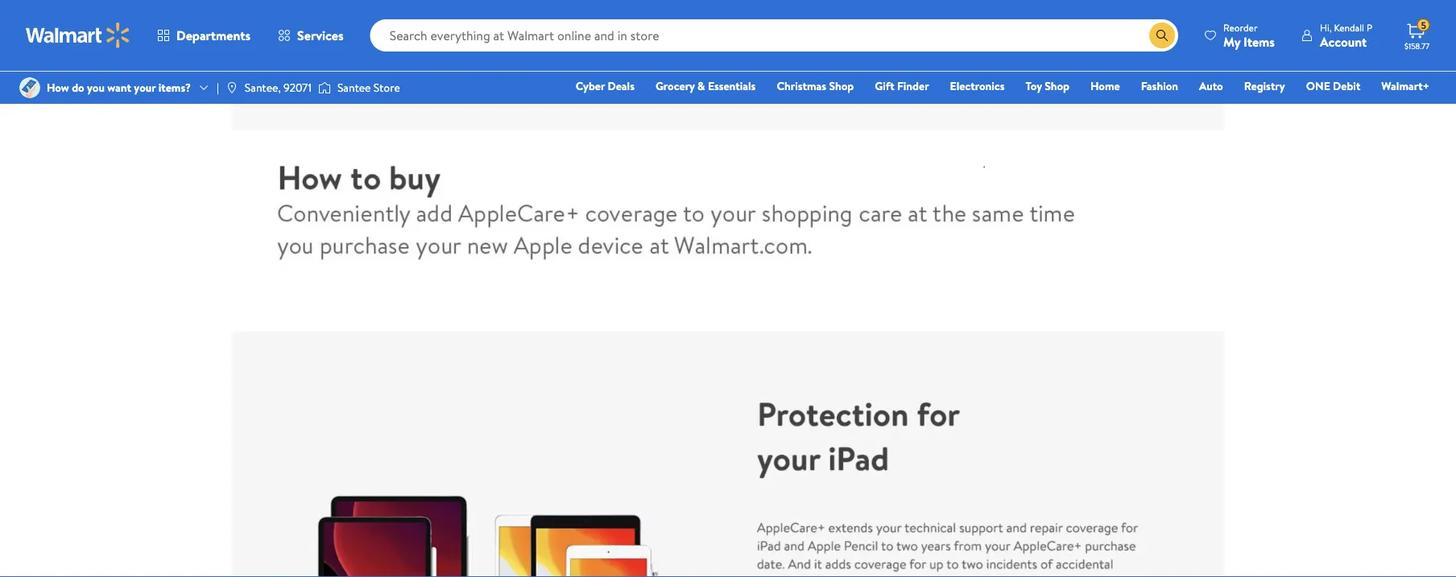 Task type: describe. For each thing, give the bounding box(es) containing it.
do
[[72, 80, 84, 95]]

reorder my items
[[1224, 21, 1275, 50]]

electronics link
[[943, 77, 1012, 95]]

toy shop link
[[1019, 77, 1077, 95]]

Search search field
[[370, 19, 1179, 52]]

santee store
[[338, 80, 400, 95]]

92071
[[284, 80, 312, 95]]

 image for santee store
[[318, 80, 331, 96]]

how do you want your items?
[[47, 80, 191, 95]]

home
[[1091, 78, 1121, 94]]

walmart image
[[26, 23, 131, 48]]

fashion
[[1141, 78, 1179, 94]]

shop for christmas shop
[[829, 78, 854, 94]]

cyber deals
[[576, 78, 635, 94]]

you
[[87, 80, 105, 95]]

santee, 92071
[[245, 80, 312, 95]]

 image for santee, 92071
[[225, 81, 238, 94]]

my
[[1224, 33, 1241, 50]]

cyber deals link
[[569, 77, 642, 95]]

how
[[47, 80, 69, 95]]

kendall
[[1335, 21, 1365, 34]]

registry
[[1245, 78, 1286, 94]]

electronics
[[950, 78, 1005, 94]]

departments
[[176, 27, 251, 44]]

Walmart Site-Wide search field
[[370, 19, 1179, 52]]

christmas shop
[[777, 78, 854, 94]]

grocery & essentials link
[[649, 77, 763, 95]]

fashion link
[[1134, 77, 1186, 95]]



Task type: vqa. For each thing, say whether or not it's contained in the screenshot.
up within the SharkNinja up to 40% off
no



Task type: locate. For each thing, give the bounding box(es) containing it.
walmart+
[[1382, 78, 1430, 94]]

2 shop from the left
[[1045, 78, 1070, 94]]

reorder
[[1224, 21, 1258, 34]]

1 shop from the left
[[829, 78, 854, 94]]

 image
[[318, 80, 331, 96], [225, 81, 238, 94]]

auto
[[1200, 78, 1224, 94]]

shop right toy
[[1045, 78, 1070, 94]]

1 horizontal spatial shop
[[1045, 78, 1070, 94]]

store
[[374, 80, 400, 95]]

gift finder
[[875, 78, 929, 94]]

grocery & essentials
[[656, 78, 756, 94]]

deals
[[608, 78, 635, 94]]

your
[[134, 80, 156, 95]]

 image right |
[[225, 81, 238, 94]]

p
[[1367, 21, 1373, 34]]

santee,
[[245, 80, 281, 95]]

$158.77
[[1405, 40, 1430, 51]]

departments button
[[143, 16, 264, 55]]

one
[[1307, 78, 1331, 94]]

toy shop
[[1026, 78, 1070, 94]]

services
[[297, 27, 344, 44]]

essentials
[[708, 78, 756, 94]]

finder
[[898, 78, 929, 94]]

1 horizontal spatial  image
[[318, 80, 331, 96]]

debit
[[1334, 78, 1361, 94]]

5
[[1422, 18, 1427, 32]]

auto link
[[1193, 77, 1231, 95]]

items?
[[158, 80, 191, 95]]

services button
[[264, 16, 357, 55]]

walmart+ link
[[1375, 77, 1437, 95]]

0 horizontal spatial shop
[[829, 78, 854, 94]]

shop for toy shop
[[1045, 78, 1070, 94]]

shop
[[829, 78, 854, 94], [1045, 78, 1070, 94]]

one debit link
[[1299, 77, 1368, 95]]

christmas
[[777, 78, 827, 94]]

account
[[1321, 33, 1368, 50]]

hi,
[[1321, 21, 1332, 34]]

toy
[[1026, 78, 1042, 94]]

gift finder link
[[868, 77, 937, 95]]

&
[[698, 78, 705, 94]]

search icon image
[[1156, 29, 1169, 42]]

 image right 92071
[[318, 80, 331, 96]]

want
[[107, 80, 131, 95]]

 image
[[19, 77, 40, 98]]

registry link
[[1237, 77, 1293, 95]]

home link
[[1084, 77, 1128, 95]]

grocery
[[656, 78, 695, 94]]

gift
[[875, 78, 895, 94]]

cyber
[[576, 78, 605, 94]]

shop inside christmas shop link
[[829, 78, 854, 94]]

shop inside toy shop link
[[1045, 78, 1070, 94]]

items
[[1244, 33, 1275, 50]]

0 horizontal spatial  image
[[225, 81, 238, 94]]

hi, kendall p account
[[1321, 21, 1373, 50]]

shop right christmas
[[829, 78, 854, 94]]

one debit
[[1307, 78, 1361, 94]]

santee
[[338, 80, 371, 95]]

|
[[217, 80, 219, 95]]

christmas shop link
[[770, 77, 862, 95]]



